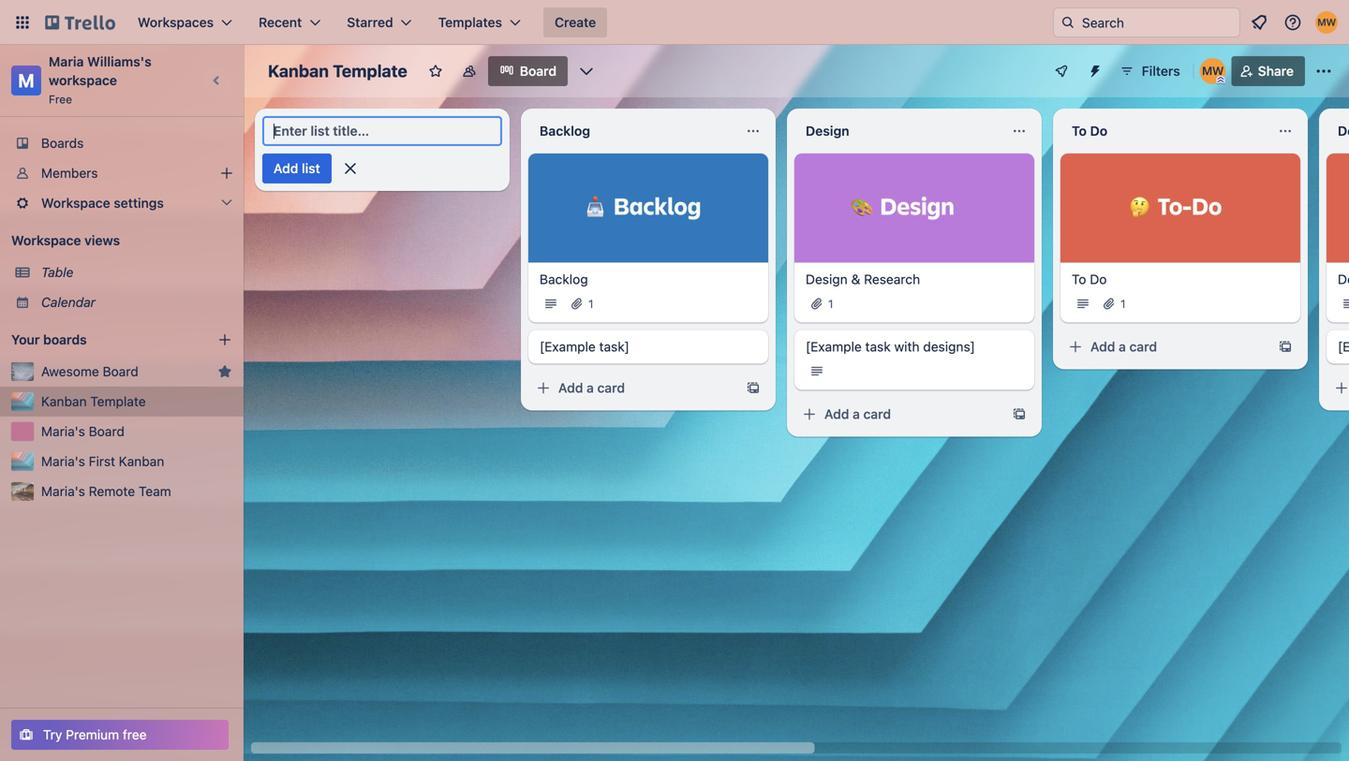 Task type: describe. For each thing, give the bounding box(es) containing it.
templates button
[[427, 7, 532, 37]]

recent button
[[247, 7, 332, 37]]

[example for [example task with designs]
[[806, 339, 862, 355]]

1 vertical spatial template
[[90, 394, 146, 409]]

try
[[43, 728, 62, 743]]

workspace
[[49, 73, 117, 88]]

board for awesome board
[[103, 364, 138, 379]]

recent
[[259, 15, 302, 30]]

templates
[[438, 15, 502, 30]]

[example task] link
[[540, 338, 757, 357]]

backlog for backlog "text field"
[[540, 123, 590, 139]]

kanban template link
[[41, 393, 232, 411]]

power ups image
[[1054, 64, 1069, 79]]

m
[[18, 69, 34, 91]]

[example for [example task]
[[540, 339, 596, 355]]

add board image
[[217, 333, 232, 348]]

first
[[89, 454, 115, 469]]

backlog for "backlog" link
[[540, 272, 588, 287]]

card for design
[[863, 407, 891, 422]]

awesome
[[41, 364, 99, 379]]

workspace navigation collapse icon image
[[204, 67, 230, 94]]

to do for to do link
[[1072, 272, 1107, 287]]

Board name text field
[[259, 56, 417, 86]]

filters button
[[1114, 56, 1186, 86]]

add for backlog
[[558, 381, 583, 396]]

this member is an admin of this board. image
[[1217, 76, 1225, 84]]

customize views image
[[577, 62, 596, 81]]

your boards with 5 items element
[[11, 329, 189, 351]]

template inside text box
[[333, 61, 407, 81]]

settings
[[114, 195, 164, 211]]

task
[[865, 339, 891, 355]]

add list button
[[262, 154, 331, 184]]

workspace views
[[11, 233, 120, 248]]

add a card button for design
[[795, 400, 1004, 430]]

[example task with designs]
[[806, 339, 975, 355]]

Do text field
[[1327, 116, 1349, 146]]

workspaces
[[138, 15, 214, 30]]

do link
[[1338, 270, 1349, 289]]

workspace settings button
[[0, 188, 244, 218]]

a for to do
[[1119, 339, 1126, 355]]

primary element
[[0, 0, 1349, 45]]

back to home image
[[45, 7, 115, 37]]

2 1 from the left
[[828, 298, 834, 311]]

board for maria's board
[[89, 424, 124, 439]]

to do link
[[1072, 270, 1289, 289]]

remote
[[89, 484, 135, 499]]

1 for backlog
[[588, 298, 594, 311]]

awesome board link
[[41, 363, 210, 381]]

starred icon image
[[217, 364, 232, 379]]

kanban inside text box
[[268, 61, 329, 81]]

1 for to do
[[1121, 298, 1126, 311]]

maria's board
[[41, 424, 124, 439]]

open information menu image
[[1284, 13, 1302, 32]]

card for backlog
[[597, 381, 625, 396]]

to for to do link
[[1072, 272, 1086, 287]]

add for design
[[825, 407, 849, 422]]

add a card for to do
[[1091, 339, 1157, 355]]

research
[[864, 272, 920, 287]]

to do for to do text field
[[1072, 123, 1108, 139]]

add a card button for backlog
[[528, 373, 738, 403]]

maria's remote team
[[41, 484, 171, 499]]

starred
[[347, 15, 393, 30]]

filters
[[1142, 63, 1180, 79]]

create from template… image for backlog
[[746, 381, 761, 396]]

a for backlog
[[587, 381, 594, 396]]

[e link
[[1338, 338, 1349, 357]]

free
[[49, 93, 72, 106]]

create button
[[543, 7, 607, 37]]

maria williams's workspace link
[[49, 54, 155, 88]]

workspace visible image
[[462, 64, 477, 79]]

[e
[[1338, 339, 1349, 355]]

maria's for maria's first kanban
[[41, 454, 85, 469]]

table link
[[41, 263, 232, 282]]

maria's first kanban
[[41, 454, 164, 469]]

design for design
[[806, 123, 850, 139]]

Enter list title… text field
[[262, 116, 502, 146]]

maria williams's workspace free
[[49, 54, 155, 106]]

maria
[[49, 54, 84, 69]]

Backlog text field
[[528, 116, 735, 146]]

add list
[[274, 161, 320, 176]]

designs]
[[923, 339, 975, 355]]

williams's
[[87, 54, 152, 69]]

with
[[894, 339, 920, 355]]

maria williams (mariawilliams94) image
[[1200, 58, 1226, 84]]

free
[[123, 728, 147, 743]]



Task type: locate. For each thing, give the bounding box(es) containing it.
backlog inside "text field"
[[540, 123, 590, 139]]

1 design from the top
[[806, 123, 850, 139]]

card for to do
[[1130, 339, 1157, 355]]

board link
[[488, 56, 568, 86]]

boards
[[43, 332, 87, 348]]

design inside text field
[[806, 123, 850, 139]]

create
[[555, 15, 596, 30]]

add a card down to do link
[[1091, 339, 1157, 355]]

add a card button
[[1061, 332, 1271, 362], [528, 373, 738, 403], [795, 400, 1004, 430]]

1 vertical spatial kanban template
[[41, 394, 146, 409]]

2 vertical spatial card
[[863, 407, 891, 422]]

m link
[[11, 66, 41, 96]]

board up kanban template link
[[103, 364, 138, 379]]

add a card button down to do link
[[1061, 332, 1271, 362]]

1 horizontal spatial template
[[333, 61, 407, 81]]

kanban down 'awesome'
[[41, 394, 87, 409]]

add
[[274, 161, 298, 176], [1091, 339, 1115, 355], [558, 381, 583, 396], [825, 407, 849, 422]]

add for to do
[[1091, 339, 1115, 355]]

backlog down customize views icon
[[540, 123, 590, 139]]

a for design
[[853, 407, 860, 422]]

0 vertical spatial to
[[1072, 123, 1087, 139]]

[example task]
[[540, 339, 630, 355]]

0 horizontal spatial add a card
[[558, 381, 625, 396]]

design for design & research
[[806, 272, 848, 287]]

calendar
[[41, 295, 96, 310]]

0 vertical spatial a
[[1119, 339, 1126, 355]]

share button
[[1232, 56, 1305, 86]]

card down the task
[[863, 407, 891, 422]]

1 to do from the top
[[1072, 123, 1108, 139]]

1 horizontal spatial kanban
[[119, 454, 164, 469]]

awesome board
[[41, 364, 138, 379]]

do inside text field
[[1090, 123, 1108, 139]]

1 down design & research
[[828, 298, 834, 311]]

2 vertical spatial maria's
[[41, 484, 85, 499]]

table
[[41, 265, 74, 280]]

0 horizontal spatial [example
[[540, 339, 596, 355]]

1 vertical spatial workspace
[[11, 233, 81, 248]]

1 vertical spatial kanban
[[41, 394, 87, 409]]

0 notifications image
[[1248, 11, 1271, 34]]

try premium free
[[43, 728, 147, 743]]

kanban down recent popup button
[[268, 61, 329, 81]]

team
[[139, 484, 171, 499]]

2 to do from the top
[[1072, 272, 1107, 287]]

workspace
[[41, 195, 110, 211], [11, 233, 81, 248]]

1 vertical spatial create from template… image
[[1012, 407, 1027, 422]]

0 vertical spatial workspace
[[41, 195, 110, 211]]

task]
[[599, 339, 630, 355]]

template
[[333, 61, 407, 81], [90, 394, 146, 409]]

template down awesome board 'link'
[[90, 394, 146, 409]]

1 vertical spatial design
[[806, 272, 848, 287]]

1 horizontal spatial card
[[863, 407, 891, 422]]

premium
[[66, 728, 119, 743]]

1 horizontal spatial a
[[853, 407, 860, 422]]

[example left the task
[[806, 339, 862, 355]]

[example task with designs] link
[[806, 338, 1023, 357]]

2 horizontal spatial add a card
[[1091, 339, 1157, 355]]

create from template… image
[[746, 381, 761, 396], [1012, 407, 1027, 422]]

1 down to do link
[[1121, 298, 1126, 311]]

star or unstar board image
[[428, 64, 443, 79]]

1 horizontal spatial [example
[[806, 339, 862, 355]]

0 horizontal spatial 1
[[588, 298, 594, 311]]

maria's up maria's first kanban at left
[[41, 424, 85, 439]]

add a card button for to do
[[1061, 332, 1271, 362]]

1 backlog from the top
[[540, 123, 590, 139]]

1 vertical spatial to
[[1072, 272, 1086, 287]]

add a card down [example task] on the left of the page
[[558, 381, 625, 396]]

1 horizontal spatial 1
[[828, 298, 834, 311]]

3 1 from the left
[[1121, 298, 1126, 311]]

2 horizontal spatial a
[[1119, 339, 1126, 355]]

2 vertical spatial add a card
[[825, 407, 891, 422]]

2 horizontal spatial card
[[1130, 339, 1157, 355]]

card down task]
[[597, 381, 625, 396]]

0 horizontal spatial template
[[90, 394, 146, 409]]

2 vertical spatial kanban
[[119, 454, 164, 469]]

[example left task]
[[540, 339, 596, 355]]

design
[[806, 123, 850, 139], [806, 272, 848, 287]]

1 horizontal spatial add a card button
[[795, 400, 1004, 430]]

board left customize views icon
[[520, 63, 557, 79]]

a down to do link
[[1119, 339, 1126, 355]]

maria's remote team link
[[41, 483, 232, 501]]

your
[[11, 332, 40, 348]]

kanban template down starred at top left
[[268, 61, 407, 81]]

1 vertical spatial card
[[597, 381, 625, 396]]

backlog link
[[540, 270, 757, 289]]

maria's first kanban link
[[41, 453, 232, 471]]

2 vertical spatial board
[[89, 424, 124, 439]]

design & research
[[806, 272, 920, 287]]

add a card down the task
[[825, 407, 891, 422]]

0 vertical spatial template
[[333, 61, 407, 81]]

maria's down maria's board
[[41, 454, 85, 469]]

card
[[1130, 339, 1157, 355], [597, 381, 625, 396], [863, 407, 891, 422]]

add a card button down [example task] link
[[528, 373, 738, 403]]

maria williams (mariawilliams94) image
[[1316, 11, 1338, 34]]

to
[[1072, 123, 1087, 139], [1072, 272, 1086, 287]]

list
[[302, 161, 320, 176]]

0 vertical spatial kanban
[[268, 61, 329, 81]]

design & research link
[[806, 270, 1023, 289]]

members link
[[0, 158, 244, 188]]

board
[[520, 63, 557, 79], [103, 364, 138, 379], [89, 424, 124, 439]]

do
[[1090, 123, 1108, 139], [1338, 123, 1349, 139], [1090, 272, 1107, 287], [1338, 272, 1349, 287]]

board inside 'link'
[[103, 364, 138, 379]]

create from template… image
[[1278, 340, 1293, 355]]

kanban template down the awesome board
[[41, 394, 146, 409]]

members
[[41, 165, 98, 181]]

add a card
[[1091, 339, 1157, 355], [558, 381, 625, 396], [825, 407, 891, 422]]

show menu image
[[1315, 62, 1333, 81]]

1 vertical spatial to do
[[1072, 272, 1107, 287]]

workspace for workspace views
[[11, 233, 81, 248]]

calendar link
[[41, 293, 232, 312]]

to do inside text field
[[1072, 123, 1108, 139]]

0 vertical spatial kanban template
[[268, 61, 407, 81]]

[example
[[540, 339, 596, 355], [806, 339, 862, 355]]

0 horizontal spatial create from template… image
[[746, 381, 761, 396]]

card down to do link
[[1130, 339, 1157, 355]]

0 horizontal spatial a
[[587, 381, 594, 396]]

2 [example from the left
[[806, 339, 862, 355]]

kanban template inside text box
[[268, 61, 407, 81]]

workspace for workspace settings
[[41, 195, 110, 211]]

to inside text field
[[1072, 123, 1087, 139]]

add a card button down the with
[[795, 400, 1004, 430]]

1 vertical spatial a
[[587, 381, 594, 396]]

0 vertical spatial backlog
[[540, 123, 590, 139]]

kanban
[[268, 61, 329, 81], [41, 394, 87, 409], [119, 454, 164, 469]]

0 horizontal spatial kanban template
[[41, 394, 146, 409]]

1 vertical spatial backlog
[[540, 272, 588, 287]]

2 horizontal spatial add a card button
[[1061, 332, 1271, 362]]

&
[[851, 272, 860, 287]]

to for to do text field
[[1072, 123, 1087, 139]]

cancel list editing image
[[341, 159, 360, 178]]

1 to from the top
[[1072, 123, 1087, 139]]

Design text field
[[795, 116, 1001, 146]]

a down [example task with designs]
[[853, 407, 860, 422]]

1 vertical spatial add a card
[[558, 381, 625, 396]]

1 [example from the left
[[540, 339, 596, 355]]

template down starred at top left
[[333, 61, 407, 81]]

a
[[1119, 339, 1126, 355], [587, 381, 594, 396], [853, 407, 860, 422]]

Search field
[[1076, 8, 1240, 37]]

automation image
[[1080, 56, 1106, 82]]

1
[[588, 298, 594, 311], [828, 298, 834, 311], [1121, 298, 1126, 311]]

your boards
[[11, 332, 87, 348]]

2 horizontal spatial kanban
[[268, 61, 329, 81]]

boards link
[[0, 128, 244, 158]]

1 horizontal spatial add a card
[[825, 407, 891, 422]]

backlog up [example task] on the left of the page
[[540, 272, 588, 287]]

2 maria's from the top
[[41, 454, 85, 469]]

boards
[[41, 135, 84, 151]]

maria's board link
[[41, 423, 232, 441]]

0 horizontal spatial add a card button
[[528, 373, 738, 403]]

workspaces button
[[126, 7, 244, 37]]

0 vertical spatial design
[[806, 123, 850, 139]]

kanban template
[[268, 61, 407, 81], [41, 394, 146, 409]]

0 vertical spatial to do
[[1072, 123, 1108, 139]]

maria's for maria's board
[[41, 424, 85, 439]]

2 horizontal spatial 1
[[1121, 298, 1126, 311]]

2 vertical spatial a
[[853, 407, 860, 422]]

maria's left remote
[[41, 484, 85, 499]]

2 to from the top
[[1072, 272, 1086, 287]]

2 backlog from the top
[[540, 272, 588, 287]]

maria's for maria's remote team
[[41, 484, 85, 499]]

search image
[[1061, 15, 1076, 30]]

workspace up table on the left
[[11, 233, 81, 248]]

0 vertical spatial board
[[520, 63, 557, 79]]

0 horizontal spatial card
[[597, 381, 625, 396]]

2 design from the top
[[806, 272, 848, 287]]

backlog
[[540, 123, 590, 139], [540, 272, 588, 287]]

0 vertical spatial create from template… image
[[746, 381, 761, 396]]

0 vertical spatial maria's
[[41, 424, 85, 439]]

starred button
[[336, 7, 423, 37]]

maria's
[[41, 424, 85, 439], [41, 454, 85, 469], [41, 484, 85, 499]]

0 vertical spatial card
[[1130, 339, 1157, 355]]

workspace down members
[[41, 195, 110, 211]]

workspace settings
[[41, 195, 164, 211]]

kanban down "maria's board" link
[[119, 454, 164, 469]]

1 vertical spatial board
[[103, 364, 138, 379]]

to do
[[1072, 123, 1108, 139], [1072, 272, 1107, 287]]

board up maria's first kanban at left
[[89, 424, 124, 439]]

views
[[84, 233, 120, 248]]

workspace inside workspace settings dropdown button
[[41, 195, 110, 211]]

do inside text box
[[1338, 123, 1349, 139]]

0 horizontal spatial kanban
[[41, 394, 87, 409]]

3 maria's from the top
[[41, 484, 85, 499]]

a down [example task] on the left of the page
[[587, 381, 594, 396]]

1 vertical spatial maria's
[[41, 454, 85, 469]]

create from template… image for design & research
[[1012, 407, 1027, 422]]

1 maria's from the top
[[41, 424, 85, 439]]

1 horizontal spatial kanban template
[[268, 61, 407, 81]]

share
[[1258, 63, 1294, 79]]

1 horizontal spatial create from template… image
[[1012, 407, 1027, 422]]

To Do text field
[[1061, 116, 1267, 146]]

add a card for design
[[825, 407, 891, 422]]

0 vertical spatial add a card
[[1091, 339, 1157, 355]]

1 1 from the left
[[588, 298, 594, 311]]

1 up [example task] on the left of the page
[[588, 298, 594, 311]]

add a card for backlog
[[558, 381, 625, 396]]

try premium free button
[[11, 721, 229, 751]]



Task type: vqa. For each thing, say whether or not it's contained in the screenshot.
ACCESS YOUR DRIVE FILES FOR A PROJECT DIRECTLY FROM ITS CARD, OR CREATE AND ATTACH NEW DRIVE FILES TO A CARD. at left
no



